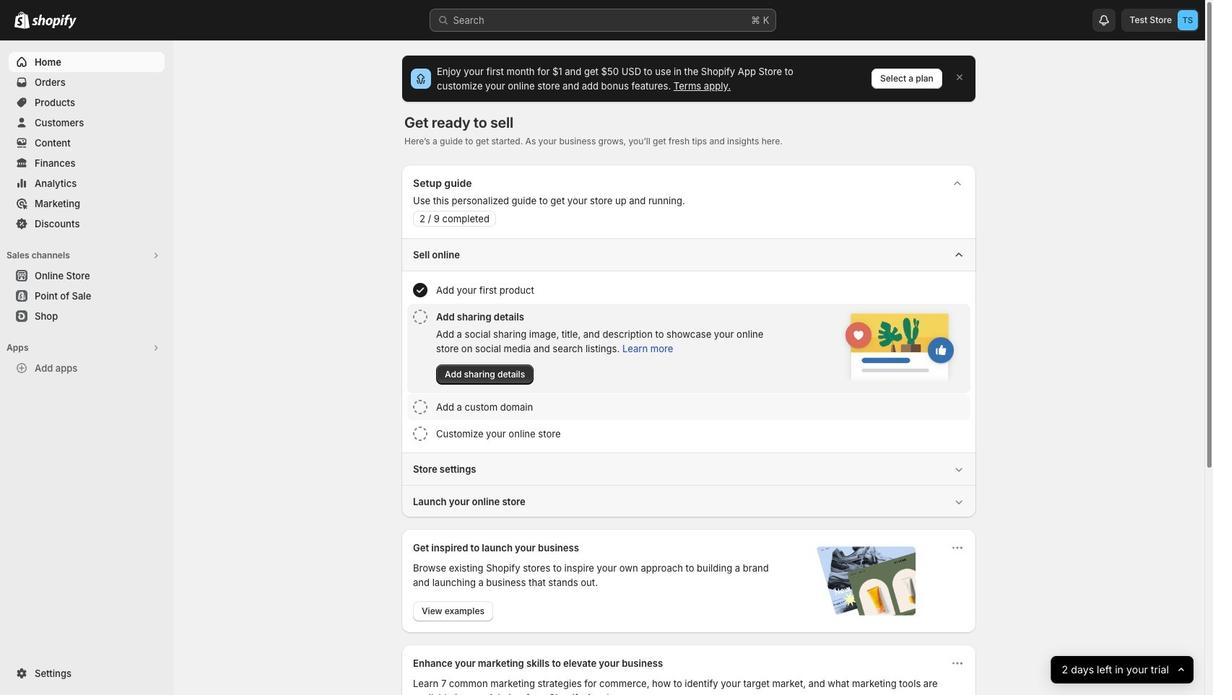 Task type: locate. For each thing, give the bounding box(es) containing it.
shopify image
[[14, 12, 30, 29], [32, 14, 77, 29]]

add your first product group
[[408, 277, 971, 303]]

guide categories group
[[402, 238, 977, 518]]

customize your online store group
[[408, 421, 971, 447]]

mark add a custom domain as done image
[[413, 400, 428, 415]]

add sharing details group
[[408, 304, 971, 394]]

test store image
[[1179, 10, 1199, 30]]

1 horizontal spatial shopify image
[[32, 14, 77, 29]]



Task type: vqa. For each thing, say whether or not it's contained in the screenshot.
ADD SHARING DETAILS group
yes



Task type: describe. For each thing, give the bounding box(es) containing it.
0 horizontal spatial shopify image
[[14, 12, 30, 29]]

mark add your first product as not done image
[[413, 283, 428, 298]]

mark add sharing details as done image
[[413, 310, 428, 324]]

add a custom domain group
[[408, 395, 971, 421]]

sell online group
[[402, 238, 977, 453]]

mark customize your online store as done image
[[413, 427, 428, 442]]

setup guide region
[[402, 165, 977, 518]]



